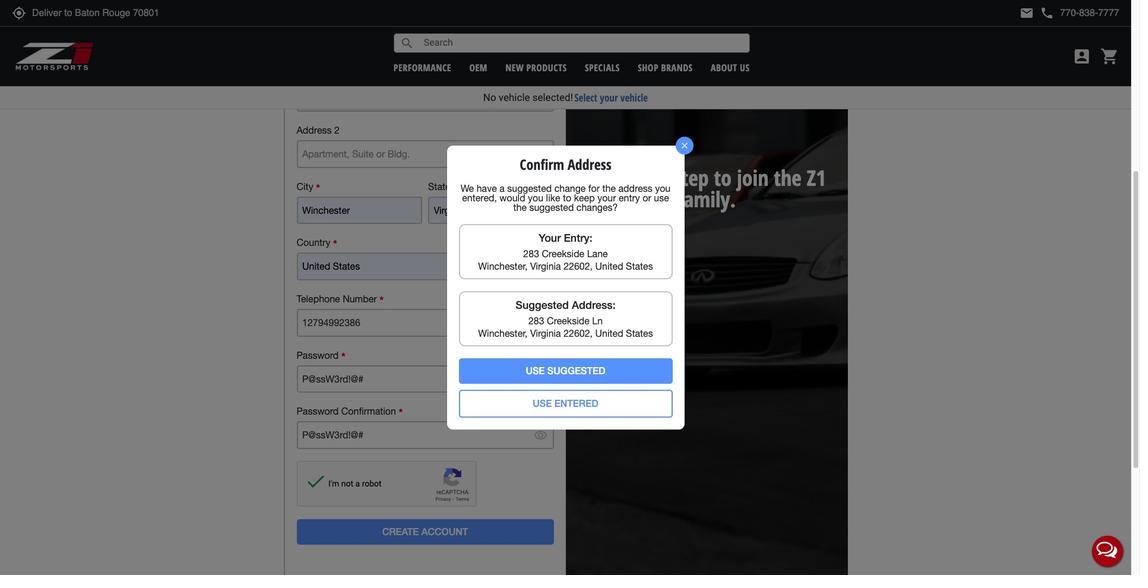Task type: locate. For each thing, give the bounding box(es) containing it.
to left join
[[715, 163, 732, 193]]

address up for
[[568, 155, 612, 174]]

winchester, for suggested address:
[[479, 328, 528, 339]]

your right keep
[[598, 193, 617, 203]]

*
[[316, 181, 321, 194], [494, 181, 498, 194], [333, 237, 338, 250], [522, 237, 526, 250], [380, 293, 384, 307], [342, 350, 346, 363], [399, 406, 403, 419]]

use left entered
[[533, 398, 552, 409]]

keep
[[574, 193, 595, 203]]

use up "use entered"
[[526, 365, 545, 376]]

22602,
[[564, 261, 593, 272], [564, 328, 593, 339]]

new
[[506, 61, 524, 74]]

creekside inside your entry: 283 creekside lane winchester, virginia 22602, united states
[[542, 248, 585, 259]]

22602, inside suggested address: 283 creekside ln winchester, virginia 22602, united states
[[564, 328, 593, 339]]

creekside down entry:
[[542, 248, 585, 259]]

mail phone
[[1021, 6, 1055, 20]]

lane
[[587, 248, 608, 259]]

use
[[526, 365, 545, 376], [533, 398, 552, 409]]

states
[[626, 261, 653, 272], [626, 328, 653, 339]]

1 states from the top
[[626, 261, 653, 272]]

oem
[[470, 61, 488, 74]]

1 horizontal spatial to
[[715, 163, 732, 193]]

password for *
[[297, 350, 339, 361]]

confirm address
[[520, 155, 612, 174]]

1 vertical spatial virginia
[[531, 328, 561, 339]]

1 22602, from the top
[[564, 261, 593, 272]]

1 vertical spatial united
[[596, 328, 624, 339]]

winchester, inside your entry: 283 creekside lane winchester, virginia 22602, united states
[[479, 261, 528, 272]]

suggested inside suggested address: 283 creekside ln winchester, virginia 22602, united states
[[516, 298, 569, 311]]

use
[[654, 193, 670, 203]]

phone link
[[1041, 6, 1120, 20]]

Company Name text field
[[297, 28, 554, 55]]

* left a
[[494, 181, 498, 194]]

22602, down ln
[[564, 328, 593, 339]]

0 vertical spatial address
[[297, 125, 332, 135]]

change
[[555, 183, 586, 194]]

0 horizontal spatial vehicle
[[499, 92, 530, 103]]

you
[[656, 183, 671, 194], [528, 193, 544, 203]]

1 vertical spatial 22602,
[[564, 328, 593, 339]]

suggested down post code text box
[[516, 298, 569, 311]]

virginia up "use suggested"
[[531, 328, 561, 339]]

use suggested
[[526, 365, 606, 376]]

united inside suggested address: 283 creekside ln winchester, virginia 22602, united states
[[596, 328, 624, 339]]

Post Code text field
[[474, 253, 554, 281]]

performance
[[394, 61, 452, 74]]

the
[[774, 163, 802, 193], [603, 183, 616, 194], [514, 202, 527, 213]]

suggested up entered
[[548, 365, 606, 376]]

your
[[588, 163, 626, 193], [539, 231, 561, 244]]

your right 'select'
[[600, 91, 618, 105]]

virginia inside your entry: 283 creekside lane winchester, virginia 22602, united states
[[531, 261, 561, 272]]

password inside password confirmation *
[[297, 406, 339, 417]]

1 vertical spatial your
[[598, 193, 617, 203]]

creekside
[[542, 248, 585, 259], [547, 316, 590, 326]]

* down telephone number *
[[342, 350, 346, 363]]

suggested
[[516, 298, 569, 311], [548, 365, 606, 376]]

vehicle inside the no vehicle selected! select your vehicle
[[499, 92, 530, 103]]

you right the or
[[656, 183, 671, 194]]

0 vertical spatial to
[[715, 163, 732, 193]]

your for final
[[588, 163, 626, 193]]

Password Confirmation text field
[[297, 421, 554, 449]]

your inside your entry: 283 creekside lane winchester, virginia 22602, united states
[[539, 231, 561, 244]]

1 vertical spatial your
[[539, 231, 561, 244]]

virginia up suggested address: 283 creekside ln winchester, virginia 22602, united states
[[531, 261, 561, 272]]

search
[[400, 36, 415, 50]]

1 horizontal spatial address
[[568, 155, 612, 174]]

confirmation
[[342, 406, 396, 417]]

0 horizontal spatial your
[[539, 231, 561, 244]]

2 password from the top
[[297, 406, 339, 417]]

283 down the would
[[524, 248, 540, 259]]

united inside your entry: 283 creekside lane winchester, virginia 22602, united states
[[596, 261, 624, 272]]

entry:
[[564, 231, 593, 244]]

shop brands
[[638, 61, 693, 74]]

confirm
[[520, 155, 565, 174]]

country
[[297, 237, 331, 248]]

password down telephone
[[297, 350, 339, 361]]

your entry: 283 creekside lane winchester, virginia 22602, united states
[[479, 231, 653, 272]]

account_box
[[1073, 47, 1092, 66]]

suggested down confirm
[[508, 183, 552, 194]]

0 vertical spatial 283
[[524, 248, 540, 259]]

about us link
[[711, 61, 750, 74]]

your inside the we have a suggested change for the address you entered, would you like to keep your entry or use the suggested changes?
[[598, 193, 617, 203]]

22602, down lane
[[564, 261, 593, 272]]

your inside your final step to join the z1 family.
[[588, 163, 626, 193]]

0 vertical spatial virginia
[[531, 261, 561, 272]]

address:
[[572, 298, 616, 311]]

us
[[740, 61, 750, 74]]

2 horizontal spatial the
[[774, 163, 802, 193]]

1 virginia from the top
[[531, 261, 561, 272]]

1 vertical spatial use
[[533, 398, 552, 409]]

0 horizontal spatial the
[[514, 202, 527, 213]]

address left "2"
[[297, 125, 332, 135]]

or
[[643, 193, 652, 203]]

283
[[524, 248, 540, 259], [529, 316, 545, 326]]

1 united from the top
[[596, 261, 624, 272]]

0 horizontal spatial address
[[297, 125, 332, 135]]

password inside password *
[[297, 350, 339, 361]]

* right country
[[333, 237, 338, 250]]

2 states from the top
[[626, 328, 653, 339]]

283 up "use suggested"
[[529, 316, 545, 326]]

creekside left ln
[[547, 316, 590, 326]]

select your vehicle link
[[575, 91, 648, 105]]

to
[[715, 163, 732, 193], [563, 193, 572, 203]]

select
[[575, 91, 598, 105]]

to inside the we have a suggested change for the address you entered, would you like to keep your entry or use the suggested changes?
[[563, 193, 572, 203]]

1 horizontal spatial the
[[603, 183, 616, 194]]

united for suggested address:
[[596, 328, 624, 339]]

a
[[500, 183, 505, 194]]

password left confirmation
[[297, 406, 339, 417]]

virginia for your
[[531, 261, 561, 272]]

vehicle right no
[[499, 92, 530, 103]]

united
[[596, 261, 624, 272], [596, 328, 624, 339]]

22602, for entry:
[[564, 261, 593, 272]]

1 vertical spatial states
[[626, 328, 653, 339]]

2 22602, from the top
[[564, 328, 593, 339]]

283 inside suggested address: 283 creekside ln winchester, virginia 22602, united states
[[529, 316, 545, 326]]

2 virginia from the top
[[531, 328, 561, 339]]

virginia for suggested
[[531, 328, 561, 339]]

shopping_cart link
[[1098, 47, 1120, 66]]

suggested address: 283 creekside ln winchester, virginia 22602, united states
[[479, 298, 653, 339]]

0 vertical spatial united
[[596, 261, 624, 272]]

0 horizontal spatial to
[[563, 193, 572, 203]]

password
[[297, 350, 339, 361], [297, 406, 339, 417]]

oem link
[[470, 61, 488, 74]]

no vehicle selected! select your vehicle
[[484, 91, 648, 105]]

address
[[297, 125, 332, 135], [568, 155, 612, 174]]

virginia inside suggested address: 283 creekside ln winchester, virginia 22602, united states
[[531, 328, 561, 339]]

city
[[297, 181, 314, 192]]

2 winchester, from the top
[[479, 328, 528, 339]]

vehicle
[[621, 91, 648, 105], [499, 92, 530, 103]]

to right like
[[563, 193, 572, 203]]

* right city on the left of the page
[[316, 181, 321, 194]]

shopping_cart
[[1101, 47, 1120, 66]]

1 vertical spatial creekside
[[547, 316, 590, 326]]

winchester, inside suggested address: 283 creekside ln winchester, virginia 22602, united states
[[479, 328, 528, 339]]

states inside your entry: 283 creekside lane winchester, virginia 22602, united states
[[626, 261, 653, 272]]

1 vertical spatial password
[[297, 406, 339, 417]]

0 horizontal spatial you
[[528, 193, 544, 203]]

0 vertical spatial 22602,
[[564, 261, 593, 272]]

1 winchester, from the top
[[479, 261, 528, 272]]

1 vertical spatial to
[[563, 193, 572, 203]]

states inside suggested address: 283 creekside ln winchester, virginia 22602, united states
[[626, 328, 653, 339]]

0 vertical spatial suggested
[[508, 183, 552, 194]]

0 vertical spatial states
[[626, 261, 653, 272]]

22602, inside your entry: 283 creekside lane winchester, virginia 22602, united states
[[564, 261, 593, 272]]

1 vertical spatial winchester,
[[479, 328, 528, 339]]

vehicle down shop
[[621, 91, 648, 105]]

creekside inside suggested address: 283 creekside ln winchester, virginia 22602, united states
[[547, 316, 590, 326]]

telephone number *
[[297, 293, 384, 307]]

create account button
[[297, 519, 554, 545]]

the left z1
[[774, 163, 802, 193]]

283 inside your entry: 283 creekside lane winchester, virginia 22602, united states
[[524, 248, 540, 259]]

use entered
[[533, 398, 599, 409]]

your left entry:
[[539, 231, 561, 244]]

283 for your
[[524, 248, 540, 259]]

the left like
[[514, 202, 527, 213]]

winchester,
[[479, 261, 528, 272], [479, 328, 528, 339]]

283 for suggested
[[529, 316, 545, 326]]

0 vertical spatial password
[[297, 350, 339, 361]]

1 password from the top
[[297, 350, 339, 361]]

0 vertical spatial winchester,
[[479, 261, 528, 272]]

0 vertical spatial creekside
[[542, 248, 585, 259]]

your up keep
[[588, 163, 626, 193]]

your final step to join the z1 family.
[[588, 163, 826, 214]]

your
[[600, 91, 618, 105], [598, 193, 617, 203]]

1 horizontal spatial your
[[588, 163, 626, 193]]

suggested down change
[[530, 202, 574, 213]]

Password text field
[[297, 365, 554, 393]]

Telephone Number text field
[[297, 309, 554, 337]]

create account
[[382, 526, 468, 537]]

1 vertical spatial 283
[[529, 316, 545, 326]]

virginia
[[531, 261, 561, 272], [531, 328, 561, 339]]

1 vertical spatial address
[[568, 155, 612, 174]]

0 vertical spatial suggested
[[516, 298, 569, 311]]

suggested inside button
[[548, 365, 606, 376]]

united down lane
[[596, 261, 624, 272]]

1 vertical spatial suggested
[[548, 365, 606, 376]]

0 vertical spatial your
[[588, 163, 626, 193]]

state/​province *
[[428, 181, 498, 194]]

1 vertical spatial suggested
[[530, 202, 574, 213]]

the right for
[[603, 183, 616, 194]]

you left like
[[528, 193, 544, 203]]

suggested
[[508, 183, 552, 194], [530, 202, 574, 213]]

2 united from the top
[[596, 328, 624, 339]]

united down ln
[[596, 328, 624, 339]]

0 vertical spatial use
[[526, 365, 545, 376]]



Task type: vqa. For each thing, say whether or not it's contained in the screenshot.
$3.98's price:
no



Task type: describe. For each thing, give the bounding box(es) containing it.
address
[[619, 183, 653, 194]]

about
[[711, 61, 738, 74]]

use suggested button
[[459, 358, 673, 384]]

my_location
[[12, 6, 26, 20]]

0 vertical spatial your
[[600, 91, 618, 105]]

new products link
[[506, 61, 567, 74]]

2
[[335, 125, 340, 135]]

ln
[[593, 316, 603, 326]]

country *
[[297, 237, 338, 250]]

for
[[589, 183, 600, 194]]

City text field
[[297, 196, 422, 224]]

have
[[477, 183, 497, 194]]

entered,
[[462, 193, 497, 203]]

winchester, for your entry:
[[479, 261, 528, 272]]

z1
[[807, 163, 826, 193]]

use entered button
[[459, 390, 673, 418]]

phone
[[1041, 6, 1055, 20]]

new products
[[506, 61, 567, 74]]

Street Address text field
[[297, 84, 554, 112]]

22602, for address:
[[564, 328, 593, 339]]

to inside your final step to join the z1 family.
[[715, 163, 732, 193]]

password for confirmation
[[297, 406, 339, 417]]

mail link
[[1021, 6, 1035, 20]]

account
[[422, 526, 468, 537]]

specials link
[[585, 61, 620, 74]]

no
[[484, 92, 497, 103]]

united for your entry:
[[596, 261, 624, 272]]

number
[[343, 294, 377, 304]]

account_box link
[[1070, 47, 1095, 66]]

final
[[631, 163, 669, 193]]

city *
[[297, 181, 321, 194]]

z1 motorsports logo image
[[15, 42, 95, 71]]

step
[[674, 163, 709, 193]]

* right confirmation
[[399, 406, 403, 419]]

mail
[[1021, 6, 1035, 20]]

states for your entry:
[[626, 261, 653, 272]]

shop
[[638, 61, 659, 74]]

1 horizontal spatial vehicle
[[621, 91, 648, 105]]

password confirmation *
[[297, 406, 403, 419]]

changes?
[[577, 202, 618, 213]]

we have a suggested change for the address you entered, would you like to keep your entry or use the suggested changes?
[[461, 183, 671, 213]]

use for use entered
[[533, 398, 552, 409]]

telephone
[[297, 294, 340, 304]]

about us
[[711, 61, 750, 74]]

products
[[527, 61, 567, 74]]

the inside your final step to join the z1 family.
[[774, 163, 802, 193]]

password *
[[297, 350, 346, 363]]

entry
[[619, 193, 641, 203]]

* up post code text box
[[522, 237, 526, 250]]

selected!
[[533, 92, 573, 103]]

like
[[546, 193, 561, 203]]

specials
[[585, 61, 620, 74]]

state/​province
[[428, 181, 491, 192]]

use for use suggested
[[526, 365, 545, 376]]

create
[[382, 526, 419, 537]]

State/​Province text field
[[428, 196, 554, 224]]

address 2
[[297, 125, 340, 135]]

* right number
[[380, 293, 384, 307]]

brands
[[662, 61, 693, 74]]

Apartment, Suite or Bldg. text field
[[297, 140, 554, 168]]

states for suggested address:
[[626, 328, 653, 339]]

entered
[[555, 398, 599, 409]]

family.
[[678, 185, 736, 214]]

creekside for your
[[542, 248, 585, 259]]

performance link
[[394, 61, 452, 74]]

would
[[500, 193, 526, 203]]

your for entry:
[[539, 231, 561, 244]]

creekside for suggested
[[547, 316, 590, 326]]

Search search field
[[415, 34, 750, 52]]

join
[[737, 163, 769, 193]]

we
[[461, 183, 474, 194]]

shop brands link
[[638, 61, 693, 74]]

1 horizontal spatial you
[[656, 183, 671, 194]]



